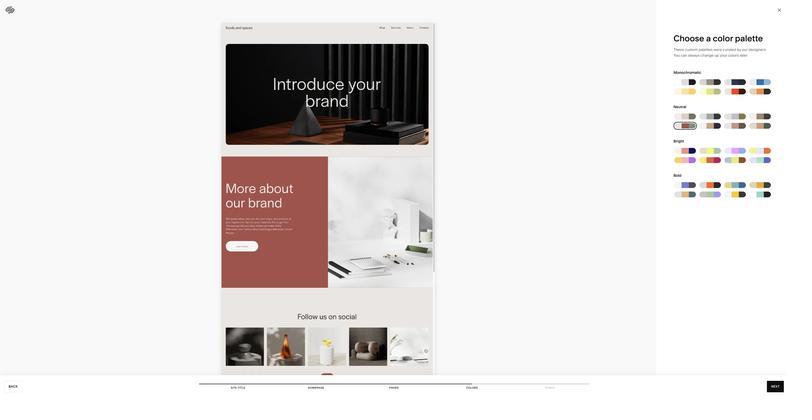 Task type: vqa. For each thing, say whether or not it's contained in the screenshot.
ends
no



Task type: locate. For each thing, give the bounding box(es) containing it.
up
[[714, 53, 719, 58]]

palettes
[[699, 47, 713, 52]]

site title
[[231, 387, 245, 390]]

site
[[231, 387, 237, 390]]

monochromatic
[[674, 70, 701, 75]]

choose
[[674, 33, 704, 43]]

designers.
[[749, 47, 767, 52]]

next button
[[767, 381, 784, 393]]

these custom palettes were curated by our designers. you can always change up your colors later.
[[674, 47, 767, 58]]

custom
[[685, 47, 698, 52]]

color
[[713, 33, 733, 43]]

choose a color palette
[[674, 33, 763, 43]]

bold
[[674, 173, 681, 178]]

later.
[[740, 53, 748, 58]]

can
[[681, 53, 687, 58]]

a
[[706, 33, 711, 43]]



Task type: describe. For each thing, give the bounding box(es) containing it.
bright
[[674, 139, 684, 144]]

curated
[[723, 47, 736, 52]]

next
[[771, 385, 780, 389]]

you
[[674, 53, 680, 58]]

colors
[[728, 53, 739, 58]]

palette
[[735, 33, 763, 43]]

title
[[238, 387, 245, 390]]

always
[[688, 53, 700, 58]]

these
[[674, 47, 684, 52]]

change
[[701, 53, 714, 58]]

back button
[[4, 381, 22, 393]]

your
[[720, 53, 727, 58]]

homepage
[[308, 387, 324, 390]]

were
[[713, 47, 722, 52]]

back
[[9, 385, 18, 389]]

neutral
[[674, 105, 686, 109]]

by
[[737, 47, 741, 52]]

colors
[[466, 387, 478, 390]]

pages
[[389, 387, 399, 390]]

fonts
[[545, 387, 555, 390]]

our
[[742, 47, 748, 52]]



